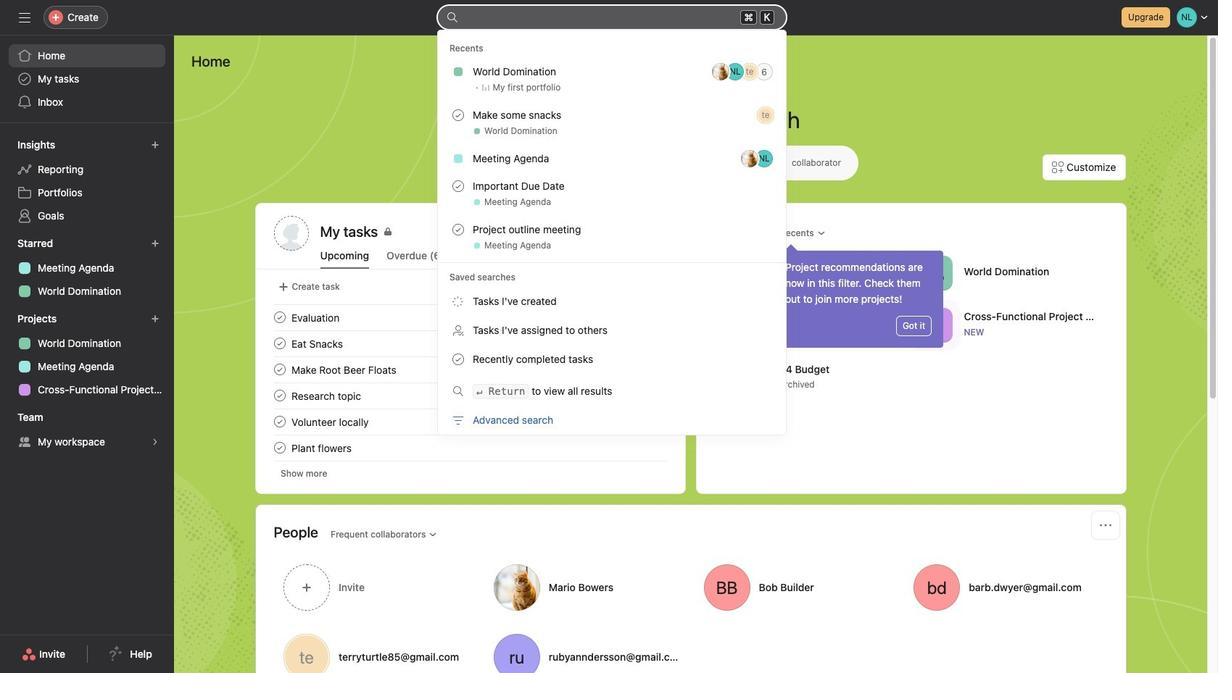 Task type: locate. For each thing, give the bounding box(es) containing it.
tooltip
[[774, 247, 943, 348]]

1 vertical spatial mark complete checkbox
[[271, 361, 288, 379]]

1 mark complete checkbox from the top
[[271, 309, 288, 326]]

mark complete image
[[271, 309, 288, 326], [271, 439, 288, 457]]

1 mark complete image from the top
[[271, 335, 288, 352]]

Mark complete checkbox
[[271, 309, 288, 326], [271, 361, 288, 379]]

Search tasks, projects, and more text field
[[438, 6, 786, 29]]

4 mark complete checkbox from the top
[[271, 439, 288, 457]]

actions image
[[1100, 520, 1111, 532]]

Mark complete checkbox
[[271, 335, 288, 352], [271, 387, 288, 405], [271, 413, 288, 431], [271, 439, 288, 457]]

4 mark complete image from the top
[[271, 413, 288, 431]]

0 vertical spatial mark complete checkbox
[[271, 309, 288, 326]]

1 mark complete checkbox from the top
[[271, 335, 288, 352]]

None field
[[438, 6, 786, 29]]

0 vertical spatial mark complete image
[[271, 309, 288, 326]]

list item
[[715, 251, 912, 295], [256, 331, 685, 357], [256, 357, 685, 383], [256, 435, 685, 461]]

1 mark complete image from the top
[[271, 309, 288, 326]]

see details, my workspace image
[[151, 438, 160, 447]]

1 vertical spatial mark complete image
[[271, 439, 288, 457]]

insights element
[[0, 132, 174, 231]]

2 mark complete checkbox from the top
[[271, 361, 288, 379]]

line_and_symbols image
[[926, 317, 943, 334]]

mark complete image
[[271, 335, 288, 352], [271, 361, 288, 379], [271, 387, 288, 405], [271, 413, 288, 431]]



Task type: vqa. For each thing, say whether or not it's contained in the screenshot.
New insights icon
yes



Task type: describe. For each thing, give the bounding box(es) containing it.
hide sidebar image
[[19, 12, 30, 23]]

add items to starred image
[[151, 239, 160, 248]]

2 mark complete image from the top
[[271, 361, 288, 379]]

starred element
[[0, 231, 174, 306]]

3 mark complete image from the top
[[271, 387, 288, 405]]

add profile photo image
[[274, 216, 309, 251]]

teams element
[[0, 405, 174, 457]]

new project or portfolio image
[[151, 315, 160, 323]]

2 mark complete checkbox from the top
[[271, 387, 288, 405]]

rocket image
[[926, 264, 943, 282]]

projects element
[[0, 306, 174, 405]]

3 mark complete checkbox from the top
[[271, 413, 288, 431]]

2 mark complete image from the top
[[271, 439, 288, 457]]

new insights image
[[151, 141, 160, 149]]

prominent image
[[447, 12, 458, 23]]

global element
[[0, 36, 174, 123]]



